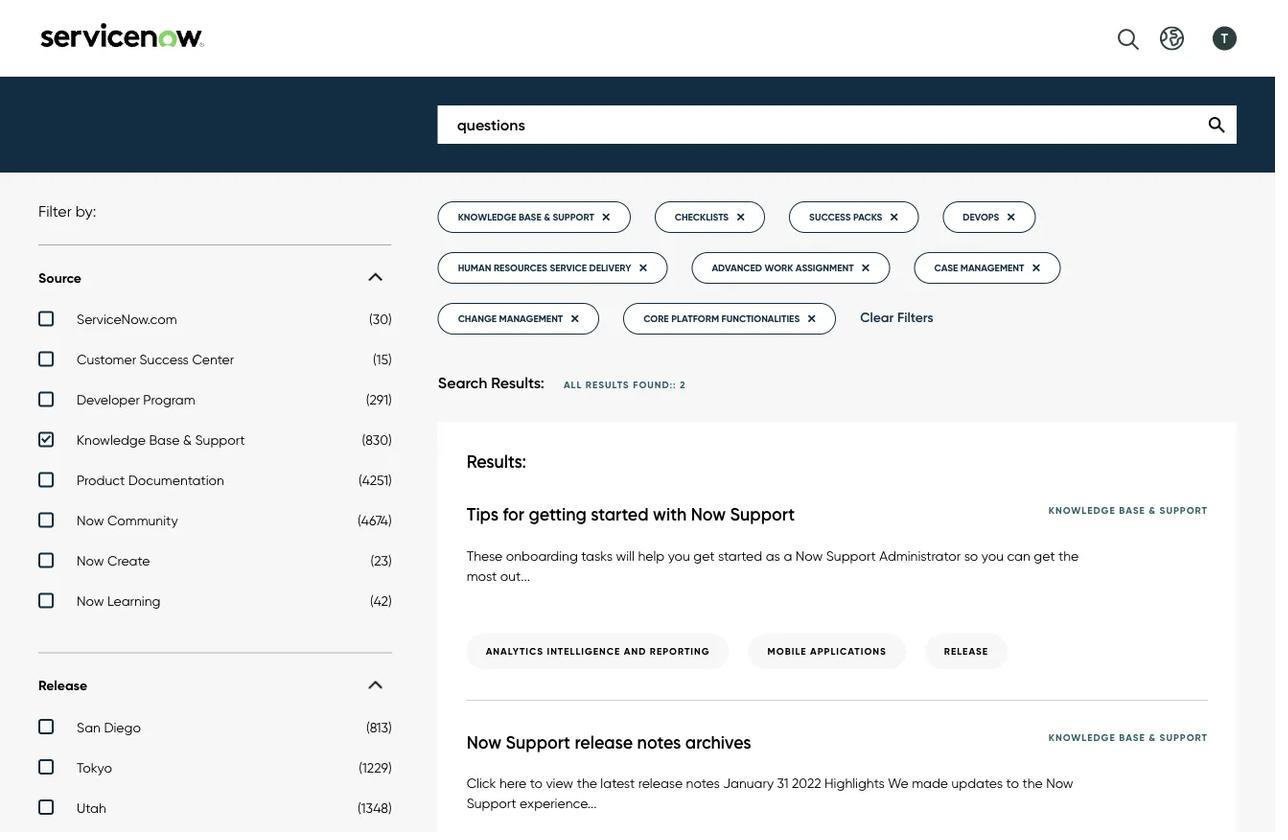 Task type: describe. For each thing, give the bounding box(es) containing it.
management for case management
[[961, 262, 1024, 274]]

case management
[[934, 262, 1024, 274]]

learning
[[107, 593, 160, 609]]

will
[[616, 547, 635, 564]]

0 horizontal spatial started
[[591, 504, 649, 525]]

developer program
[[77, 391, 195, 408]]

delivery
[[589, 262, 631, 274]]

0 vertical spatial knowledge base & support
[[77, 432, 245, 448]]

success packs
[[809, 211, 882, 223]]

servicenow image
[[38, 23, 206, 47]]

1 horizontal spatial the
[[1022, 775, 1043, 791]]

2 you from the left
[[982, 547, 1004, 564]]

assignment
[[796, 262, 854, 274]]

1 get from the left
[[694, 547, 715, 564]]

mobile
[[768, 645, 807, 658]]

clear filters
[[860, 309, 934, 326]]

base for now support release notes archives
[[1119, 731, 1146, 744]]

customer
[[77, 351, 136, 368]]

success
[[140, 351, 189, 368]]

change management
[[458, 313, 563, 325]]

these onboarding tasks will help you get started as a now support administrator so you can get the most out...
[[467, 547, 1079, 584]]

now inside click here to view the latest release notes january 31 2022 highlights we made updates to the now support experience...
[[1046, 775, 1074, 791]]

human
[[458, 262, 491, 274]]

0 vertical spatial results:
[[491, 373, 545, 393]]

reporting
[[650, 645, 710, 658]]

center
[[192, 351, 234, 368]]

search
[[438, 373, 487, 393]]

advanced
[[712, 262, 762, 274]]

customer success center
[[77, 351, 234, 368]]

click
[[467, 775, 496, 791]]

for
[[503, 504, 524, 525]]

onboarding
[[506, 547, 578, 564]]

click here to view the latest release notes january 31 2022 highlights we made updates to the now support experience...
[[467, 775, 1074, 811]]

archives
[[685, 731, 751, 753]]

(15)
[[373, 351, 392, 368]]

we
[[888, 775, 909, 791]]

product documentation
[[77, 472, 224, 488]]

support inside the 'these onboarding tasks will help you get started as a now support administrator so you can get the most out...'
[[826, 547, 876, 564]]

tips
[[467, 504, 499, 525]]

and
[[624, 645, 647, 658]]

analytics intelligence and reporting
[[486, 645, 710, 658]]

1 to from the left
[[530, 775, 543, 791]]

knowledge base & support for tips for getting started with now support
[[1049, 504, 1208, 516]]

applications
[[810, 645, 887, 658]]

31
[[777, 775, 789, 791]]

(830)
[[362, 432, 392, 448]]

all
[[564, 379, 582, 391]]

0 vertical spatial notes
[[637, 731, 681, 753]]

these
[[467, 547, 503, 564]]

clear filters button
[[860, 309, 934, 326]]

san diego
[[77, 719, 141, 735]]

resources
[[494, 262, 547, 274]]

support inside click here to view the latest release notes january 31 2022 highlights we made updates to the now support experience...
[[467, 795, 516, 811]]

work
[[765, 262, 793, 274]]

community
[[107, 512, 178, 529]]

(30)
[[369, 311, 392, 327]]

now support release notes archives link
[[467, 731, 790, 754]]

source
[[38, 269, 81, 286]]

1 vertical spatial results:
[[467, 451, 527, 472]]

0 horizontal spatial the
[[577, 775, 597, 791]]

knowledge base & support for now support release notes archives
[[1049, 731, 1208, 744]]

with
[[653, 504, 687, 525]]

tokyo
[[77, 759, 112, 775]]

0 horizontal spatial release
[[575, 731, 633, 753]]

documentation
[[128, 472, 224, 488]]

(4674)
[[358, 512, 392, 529]]

all results found: : 2
[[564, 379, 686, 391]]

core
[[644, 313, 669, 325]]

filter
[[38, 202, 72, 221]]

san
[[77, 719, 101, 735]]

0 vertical spatial base
[[149, 432, 180, 448]]

view
[[546, 775, 573, 791]]

program
[[143, 391, 195, 408]]

now down product
[[77, 512, 104, 529]]

getting
[[529, 504, 587, 525]]

tasks
[[581, 547, 613, 564]]

Search across ServiceNow text field
[[438, 105, 1237, 144]]

base for tips for getting started with now support
[[1119, 504, 1146, 516]]

made
[[912, 775, 948, 791]]

change
[[458, 313, 497, 325]]

functionalities
[[722, 313, 800, 325]]

platform
[[671, 313, 719, 325]]

2 to from the left
[[1006, 775, 1019, 791]]

2022
[[792, 775, 821, 791]]



Task type: locate. For each thing, give the bounding box(es) containing it.
release
[[944, 645, 989, 658], [38, 677, 87, 694]]

by:
[[75, 202, 96, 221]]

now learning
[[77, 593, 160, 609]]

notes left the archives
[[637, 731, 681, 753]]

results
[[586, 379, 630, 391]]

the inside the 'these onboarding tasks will help you get started as a now support administrator so you can get the most out...'
[[1058, 547, 1079, 564]]

support
[[195, 432, 245, 448], [730, 504, 795, 525], [1160, 504, 1208, 516], [826, 547, 876, 564], [506, 731, 570, 753], [1160, 731, 1208, 744], [467, 795, 516, 811]]

management right case
[[961, 262, 1024, 274]]

to
[[530, 775, 543, 791], [1006, 775, 1019, 791]]

2 vertical spatial base
[[1119, 731, 1146, 744]]

intelligence
[[547, 645, 621, 658]]

&
[[544, 211, 550, 223], [183, 432, 192, 448], [1149, 504, 1156, 516], [1149, 731, 1156, 744]]

experience...
[[520, 795, 597, 811]]

the right 'view' at the bottom
[[577, 775, 597, 791]]

search results:
[[438, 373, 545, 393]]

(1229)
[[359, 759, 392, 775]]

None checkbox
[[38, 391, 392, 413], [38, 512, 392, 533], [38, 719, 392, 740], [38, 759, 392, 780], [38, 799, 392, 821], [38, 391, 392, 413], [38, 512, 392, 533], [38, 719, 392, 740], [38, 759, 392, 780], [38, 799, 392, 821]]

highlights
[[825, 775, 885, 791]]

service
[[550, 262, 587, 274]]

get right help
[[694, 547, 715, 564]]

checklists
[[675, 211, 729, 223]]

now right with
[[691, 504, 726, 525]]

clear
[[860, 309, 894, 326]]

notes inside click here to view the latest release notes january 31 2022 highlights we made updates to the now support experience...
[[686, 775, 720, 791]]

1 you from the left
[[668, 547, 690, 564]]

2 horizontal spatial the
[[1058, 547, 1079, 564]]

now community
[[77, 512, 178, 529]]

to right the updates
[[1006, 775, 1019, 791]]

(291)
[[366, 391, 392, 408]]

knowledge for tips for getting started with now support
[[1049, 504, 1116, 516]]

now inside the 'these onboarding tasks will help you get started as a now support administrator so you can get the most out...'
[[796, 547, 823, 564]]

the right the updates
[[1022, 775, 1043, 791]]

now left create
[[77, 553, 104, 569]]

diego
[[104, 719, 141, 735]]

1 horizontal spatial started
[[718, 547, 762, 564]]

get
[[694, 547, 715, 564], [1034, 547, 1055, 564]]

0 vertical spatial release
[[575, 731, 633, 753]]

the right can
[[1058, 547, 1079, 564]]

packs
[[853, 211, 882, 223]]

now right a
[[796, 547, 823, 564]]

started inside the 'these onboarding tasks will help you get started as a now support administrator so you can get the most out...'
[[718, 547, 762, 564]]

(4251)
[[359, 472, 392, 488]]

started up will
[[591, 504, 649, 525]]

0 horizontal spatial get
[[694, 547, 715, 564]]

notes
[[637, 731, 681, 753], [686, 775, 720, 791]]

out...
[[500, 567, 530, 584]]

(42)
[[370, 593, 392, 609]]

0 horizontal spatial to
[[530, 775, 543, 791]]

knowledge
[[458, 211, 516, 223]]

advanced work assignment
[[712, 262, 854, 274]]

base
[[519, 211, 541, 223]]

2
[[680, 379, 686, 391]]

base
[[149, 432, 180, 448], [1119, 504, 1146, 516], [1119, 731, 1146, 744]]

0 horizontal spatial management
[[499, 313, 563, 325]]

management for change management
[[499, 313, 563, 325]]

devops
[[963, 211, 999, 223]]

a
[[784, 547, 792, 564]]

utah
[[77, 799, 106, 816]]

1 vertical spatial notes
[[686, 775, 720, 791]]

as
[[766, 547, 780, 564]]

get right can
[[1034, 547, 1055, 564]]

you right help
[[668, 547, 690, 564]]

0 horizontal spatial you
[[668, 547, 690, 564]]

release right the latest
[[638, 775, 683, 791]]

now support release notes archives
[[467, 731, 751, 753]]

1 horizontal spatial management
[[961, 262, 1024, 274]]

here
[[500, 775, 527, 791]]

release
[[575, 731, 633, 753], [638, 775, 683, 791]]

analytics
[[486, 645, 544, 658]]

1 vertical spatial release
[[38, 677, 87, 694]]

release inside click here to view the latest release notes january 31 2022 highlights we made updates to the now support experience...
[[638, 775, 683, 791]]

release up the latest
[[575, 731, 633, 753]]

most
[[467, 567, 497, 584]]

1 vertical spatial started
[[718, 547, 762, 564]]

1 horizontal spatial release
[[638, 775, 683, 791]]

now left learning at left bottom
[[77, 593, 104, 609]]

:
[[673, 379, 677, 391]]

0 vertical spatial release
[[944, 645, 989, 658]]

results: left all
[[491, 373, 545, 393]]

1 horizontal spatial get
[[1034, 547, 1055, 564]]

to right here
[[530, 775, 543, 791]]

servicenow.com
[[77, 311, 177, 327]]

1 vertical spatial knowledge
[[1049, 504, 1116, 516]]

developer
[[77, 391, 140, 408]]

success
[[809, 211, 851, 223]]

1 horizontal spatial you
[[982, 547, 1004, 564]]

1 horizontal spatial notes
[[686, 775, 720, 791]]

you
[[668, 547, 690, 564], [982, 547, 1004, 564]]

human resources service delivery
[[458, 262, 631, 274]]

1 horizontal spatial to
[[1006, 775, 1019, 791]]

now
[[691, 504, 726, 525], [77, 512, 104, 529], [796, 547, 823, 564], [77, 553, 104, 569], [77, 593, 104, 609], [467, 731, 502, 753], [1046, 775, 1074, 791]]

1 vertical spatial knowledge base & support
[[1049, 504, 1208, 516]]

now create
[[77, 553, 150, 569]]

updates
[[952, 775, 1003, 791]]

january
[[723, 775, 774, 791]]

started left as
[[718, 547, 762, 564]]

now up click
[[467, 731, 502, 753]]

None checkbox
[[38, 311, 392, 332], [38, 351, 392, 372], [38, 432, 392, 453], [38, 472, 392, 493], [38, 553, 392, 574], [38, 593, 392, 614], [38, 311, 392, 332], [38, 351, 392, 372], [38, 432, 392, 453], [38, 472, 392, 493], [38, 553, 392, 574], [38, 593, 392, 614]]

you right so
[[982, 547, 1004, 564]]

mobile applications
[[768, 645, 887, 658]]

2 vertical spatial knowledge base & support
[[1049, 731, 1208, 744]]

tips for getting started with now support link
[[467, 504, 833, 526]]

0 horizontal spatial release
[[38, 677, 87, 694]]

support
[[553, 211, 594, 223]]

1 vertical spatial release
[[638, 775, 683, 791]]

knowledge for now support release notes archives
[[1049, 731, 1116, 744]]

(23)
[[371, 553, 392, 569]]

(1348)
[[358, 799, 392, 816]]

0 vertical spatial started
[[591, 504, 649, 525]]

2 get from the left
[[1034, 547, 1055, 564]]

filter by:
[[38, 202, 96, 221]]

administrator
[[879, 547, 961, 564]]

0 horizontal spatial notes
[[637, 731, 681, 753]]

management down the resources
[[499, 313, 563, 325]]

1 vertical spatial base
[[1119, 504, 1146, 516]]

2 vertical spatial knowledge
[[1049, 731, 1116, 744]]

results: up tips
[[467, 451, 527, 472]]

filters
[[897, 309, 934, 326]]

case
[[934, 262, 958, 274]]

1 horizontal spatial release
[[944, 645, 989, 658]]

core platform functionalities
[[644, 313, 800, 325]]

tips for getting started with now support
[[467, 504, 795, 525]]

0 vertical spatial management
[[961, 262, 1024, 274]]

the
[[1058, 547, 1079, 564], [577, 775, 597, 791], [1022, 775, 1043, 791]]

knowledge base & support
[[458, 211, 594, 223]]

so
[[964, 547, 978, 564]]

1 vertical spatial management
[[499, 313, 563, 325]]

create
[[107, 553, 150, 569]]

results:
[[491, 373, 545, 393], [467, 451, 527, 472]]

0 vertical spatial knowledge
[[77, 432, 146, 448]]

latest
[[601, 775, 635, 791]]

notes down the archives
[[686, 775, 720, 791]]

can
[[1007, 547, 1031, 564]]

now right the updates
[[1046, 775, 1074, 791]]



Task type: vqa. For each thing, say whether or not it's contained in the screenshot.
RESULTS:
yes



